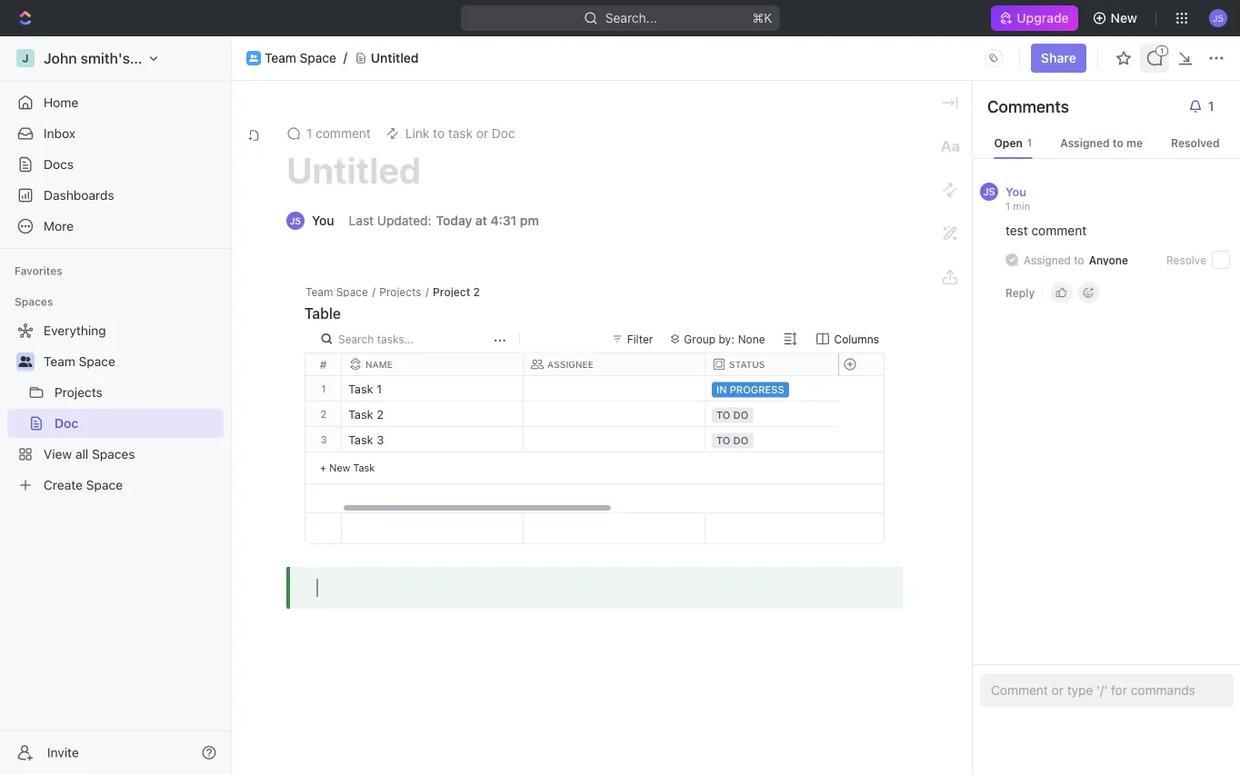 Task type: describe. For each thing, give the bounding box(es) containing it.
anyone button
[[1084, 254, 1128, 266]]

in progress
[[716, 384, 784, 396]]

new button
[[1085, 4, 1148, 33]]

invite
[[47, 746, 79, 761]]

at
[[475, 213, 487, 228]]

0 vertical spatial untitled
[[371, 51, 419, 66]]

by:
[[719, 333, 734, 346]]

min
[[1013, 200, 1030, 212]]

1 / from the left
[[372, 285, 375, 298]]

group
[[684, 333, 716, 346]]

1 inside the "press space to select this row." row
[[377, 382, 382, 396]]

john smith's workspace, , element
[[16, 49, 35, 67]]

upgrade link
[[991, 5, 1078, 31]]

or
[[476, 126, 488, 141]]

columns button
[[803, 328, 885, 350]]

Search tasks... text field
[[338, 326, 489, 352]]

user group image
[[19, 356, 32, 367]]

share
[[1041, 50, 1077, 65]]

name column header
[[342, 354, 527, 376]]

1 vertical spatial untitled
[[286, 149, 421, 191]]

comments
[[987, 96, 1069, 116]]

doc inside sidebar navigation
[[55, 416, 78, 431]]

task for task 1
[[348, 382, 373, 396]]

home
[[44, 95, 78, 110]]

1 inside you 1 min
[[1006, 200, 1010, 212]]

link to task or doc
[[405, 126, 515, 141]]

status
[[729, 359, 765, 370]]

in progress cell
[[706, 376, 887, 401]]

none
[[738, 333, 765, 346]]

press space to select this row. row containing task 3
[[342, 427, 1240, 453]]

tree inside sidebar navigation
[[7, 316, 224, 500]]

create
[[44, 478, 83, 493]]

search tasks...
[[338, 333, 414, 346]]

assigned to anyone
[[1024, 254, 1128, 266]]

#
[[320, 358, 327, 371]]

to for me
[[1113, 136, 1124, 149]]

do for 2
[[733, 410, 749, 421]]

inbox
[[44, 126, 76, 141]]

favorites button
[[7, 260, 70, 282]]

you 1 min
[[1006, 185, 1030, 212]]

new for new
[[1111, 10, 1137, 25]]

upgrade
[[1017, 10, 1069, 25]]

assignee button
[[524, 358, 706, 371]]

to do for task 3
[[716, 435, 749, 447]]

all
[[75, 447, 88, 462]]

space inside create space link
[[86, 478, 123, 493]]

more
[[44, 219, 74, 234]]

dashboards
[[44, 188, 114, 203]]

3 inside the "press space to select this row." row
[[377, 433, 384, 447]]

2 inside team space / projects / project 2 table
[[473, 285, 480, 298]]

to do cell for task 2
[[706, 402, 887, 426]]

workspace
[[134, 50, 209, 67]]

create space link
[[7, 471, 220, 500]]

filter button
[[605, 328, 660, 350]]

team space link for user group icon
[[265, 51, 336, 66]]

last
[[349, 213, 374, 228]]

link
[[405, 126, 430, 141]]

everything link
[[7, 316, 220, 346]]

dashboards link
[[7, 181, 224, 210]]

comment for 1 comment
[[316, 126, 371, 141]]

docs
[[44, 157, 74, 172]]

team space link for user group image
[[44, 347, 220, 376]]

me
[[1127, 136, 1143, 149]]

doc link
[[55, 409, 220, 438]]

john
[[44, 50, 77, 67]]

view
[[44, 447, 72, 462]]

4:31
[[491, 213, 517, 228]]

last updated: today at 4:31 pm
[[349, 213, 539, 228]]

press space to select this row. row containing task 1
[[342, 376, 1240, 402]]

today
[[436, 213, 472, 228]]

new task
[[329, 462, 375, 474]]

john smith's workspace
[[44, 50, 209, 67]]

0 horizontal spatial 3
[[320, 434, 327, 446]]

row group containing 1 2 3
[[305, 376, 342, 485]]

1 inside 1 2 3
[[321, 383, 326, 395]]

open
[[994, 136, 1023, 149]]

columns
[[834, 333, 879, 346]]

1 comment
[[306, 126, 371, 141]]

more button
[[7, 212, 224, 241]]

task 2
[[348, 408, 384, 421]]

you for you 1 min
[[1006, 185, 1027, 198]]

group by: none
[[684, 333, 765, 346]]

sidebar navigation
[[0, 36, 235, 775]]

grid containing task 1
[[305, 354, 1240, 545]]

team inside team space / projects / project 2 table
[[305, 285, 333, 298]]

doc inside "dropdown button"
[[492, 126, 515, 141]]

3 row group from the left
[[838, 376, 884, 485]]

project
[[433, 285, 470, 298]]

row group containing task 1
[[342, 376, 1240, 513]]

search
[[338, 333, 374, 346]]

task down task 3
[[353, 462, 375, 474]]

create space
[[44, 478, 123, 493]]

team for team space "link" for user group icon
[[265, 51, 296, 66]]

test comment
[[1006, 223, 1087, 238]]

resolved
[[1171, 136, 1220, 149]]

team for team space "link" associated with user group image
[[44, 354, 75, 369]]

to do for task 2
[[716, 410, 749, 421]]

press space to select this row. row containing task 2
[[342, 402, 1240, 427]]



Task type: locate. For each thing, give the bounding box(es) containing it.
team space right user group icon
[[265, 51, 336, 66]]

do
[[733, 410, 749, 421], [733, 435, 749, 447]]

1 horizontal spatial 3
[[377, 433, 384, 447]]

0 vertical spatial cell
[[524, 376, 706, 401]]

0 horizontal spatial 2
[[321, 408, 327, 420]]

1 2 3
[[320, 383, 327, 446]]

space up the table
[[336, 285, 368, 298]]

2 do from the top
[[733, 435, 749, 447]]

0 horizontal spatial spaces
[[15, 295, 53, 308]]

1 horizontal spatial projects
[[379, 285, 421, 298]]

0 horizontal spatial team space
[[44, 354, 115, 369]]

1 vertical spatial js
[[983, 186, 995, 198]]

everything
[[44, 323, 106, 338]]

you up min
[[1006, 185, 1027, 198]]

assigned
[[1060, 136, 1110, 149], [1024, 254, 1071, 266]]

doc
[[492, 126, 515, 141], [55, 416, 78, 431]]

2 vertical spatial js
[[290, 215, 301, 226]]

task for task 2
[[348, 408, 373, 421]]

comment up assigned to anyone
[[1032, 223, 1087, 238]]

1
[[1160, 47, 1164, 55], [1208, 99, 1214, 114], [306, 126, 312, 141], [1027, 137, 1032, 149], [1006, 200, 1010, 212], [377, 382, 382, 396], [321, 383, 326, 395]]

task 3
[[348, 433, 384, 447]]

3 cell from the top
[[524, 427, 706, 452]]

task up task 2
[[348, 382, 373, 396]]

2 left task 2
[[321, 408, 327, 420]]

2 up task 3
[[377, 408, 384, 421]]

resolve
[[1166, 254, 1207, 266]]

2 for task 2
[[377, 408, 384, 421]]

row
[[342, 354, 1240, 376]]

new
[[1111, 10, 1137, 25], [329, 462, 350, 474]]

1 horizontal spatial js
[[983, 186, 995, 198]]

0 vertical spatial team space
[[265, 51, 336, 66]]

1 to do from the top
[[716, 410, 749, 421]]

team up the table
[[305, 285, 333, 298]]

1 vertical spatial doc
[[55, 416, 78, 431]]

0 vertical spatial to do cell
[[706, 402, 887, 426]]

1 vertical spatial to do cell
[[706, 427, 887, 452]]

1 inside dropdown button
[[1208, 99, 1214, 114]]

team space for team space "link" for user group icon
[[265, 51, 336, 66]]

do for 3
[[733, 435, 749, 447]]

2 cell from the top
[[524, 402, 706, 426]]

js left last
[[290, 215, 301, 226]]

1 vertical spatial you
[[312, 213, 334, 228]]

to do cell
[[706, 402, 887, 426], [706, 427, 887, 452]]

0 horizontal spatial team space link
[[44, 347, 220, 376]]

1 vertical spatial team space
[[44, 354, 115, 369]]

to for anyone
[[1074, 254, 1084, 266]]

smith's
[[81, 50, 130, 67]]

1 vertical spatial to do
[[716, 435, 749, 447]]

1 horizontal spatial 2
[[377, 408, 384, 421]]

1 vertical spatial projects
[[55, 385, 103, 400]]

team space inside "link"
[[44, 354, 115, 369]]

0 vertical spatial team
[[265, 51, 296, 66]]

0 horizontal spatial /
[[372, 285, 375, 298]]

comment for test comment
[[1032, 223, 1087, 238]]

1 vertical spatial cell
[[524, 402, 706, 426]]

1 vertical spatial team
[[305, 285, 333, 298]]

favorites
[[15, 265, 63, 277]]

grid
[[305, 354, 1240, 545]]

reply
[[1006, 286, 1035, 299]]

task 1
[[348, 382, 382, 396]]

row containing name
[[342, 354, 1240, 376]]

projects inside sidebar navigation
[[55, 385, 103, 400]]

space down view all spaces "link" on the bottom
[[86, 478, 123, 493]]

1 to do cell from the top
[[706, 402, 887, 426]]

team inside tree
[[44, 354, 75, 369]]

1 vertical spatial new
[[329, 462, 350, 474]]

cell
[[524, 376, 706, 401], [524, 402, 706, 426], [524, 427, 706, 452]]

2 inside 1 2 3
[[321, 408, 327, 420]]

comment left link
[[316, 126, 371, 141]]

you left last
[[312, 213, 334, 228]]

1 vertical spatial spaces
[[92, 447, 135, 462]]

task down task 2
[[348, 433, 373, 447]]

space down the everything "link"
[[79, 354, 115, 369]]

task
[[348, 382, 373, 396], [348, 408, 373, 421], [348, 433, 373, 447], [353, 462, 375, 474]]

js button
[[1204, 4, 1233, 33]]

/ up search tasks...
[[372, 285, 375, 298]]

view all spaces link
[[7, 440, 220, 469]]

1 row group from the left
[[305, 376, 342, 485]]

name button
[[342, 358, 524, 371]]

0 vertical spatial projects
[[379, 285, 421, 298]]

team space link
[[265, 51, 336, 66], [44, 347, 220, 376]]

assigned down test comment
[[1024, 254, 1071, 266]]

team space for team space "link" associated with user group image
[[44, 354, 115, 369]]

tasks...
[[377, 333, 414, 346]]

2 / from the left
[[425, 285, 429, 298]]

cell for task 3
[[524, 427, 706, 452]]

cell for task 2
[[524, 402, 706, 426]]

search...
[[605, 10, 657, 25]]

press space to select this row. row containing 2
[[305, 402, 342, 427]]

1 vertical spatial team space link
[[44, 347, 220, 376]]

js
[[1213, 13, 1224, 23], [983, 186, 995, 198], [290, 215, 301, 226]]

doc up view
[[55, 416, 78, 431]]

name
[[366, 359, 393, 370]]

1 vertical spatial assigned
[[1024, 254, 1071, 266]]

untitled
[[371, 51, 419, 66], [286, 149, 421, 191]]

0 vertical spatial comment
[[316, 126, 371, 141]]

js inside dropdown button
[[1213, 13, 1224, 23]]

2 inside the "press space to select this row." row
[[377, 408, 384, 421]]

3 down task 2
[[377, 433, 384, 447]]

table
[[305, 305, 341, 322]]

/ left project
[[425, 285, 429, 298]]

updated:
[[377, 213, 431, 228]]

1 vertical spatial do
[[733, 435, 749, 447]]

link to task or doc button
[[378, 121, 523, 146]]

assigned for assigned to anyone
[[1024, 254, 1071, 266]]

0 vertical spatial js
[[1213, 13, 1224, 23]]

projects link
[[55, 378, 220, 407]]

js up 1 dropdown button at the top right of page
[[1213, 13, 1224, 23]]

0 vertical spatial to do
[[716, 410, 749, 421]]

0 horizontal spatial projects
[[55, 385, 103, 400]]

1 cell from the top
[[524, 376, 706, 401]]

to inside link to task or doc "dropdown button"
[[433, 126, 445, 141]]

2 horizontal spatial js
[[1213, 13, 1224, 23]]

open 1
[[994, 136, 1032, 149]]

home link
[[7, 88, 224, 117]]

projects up "all"
[[55, 385, 103, 400]]

0 vertical spatial new
[[1111, 10, 1137, 25]]

test
[[1006, 223, 1028, 238]]

tree
[[7, 316, 224, 500]]

1 horizontal spatial you
[[1006, 185, 1027, 198]]

inbox link
[[7, 119, 224, 148]]

row group
[[305, 376, 342, 485], [342, 376, 1240, 513], [838, 376, 884, 485]]

in
[[716, 384, 727, 396]]

2 row group from the left
[[342, 376, 1240, 513]]

to
[[433, 126, 445, 141], [1113, 136, 1124, 149], [1074, 254, 1084, 266], [716, 410, 731, 421], [716, 435, 731, 447]]

space right user group icon
[[300, 51, 336, 66]]

1 vertical spatial comment
[[1032, 223, 1087, 238]]

untitled up link
[[371, 51, 419, 66]]

anyone
[[1089, 254, 1128, 266]]

assigned to me
[[1060, 136, 1143, 149]]

tree containing everything
[[7, 316, 224, 500]]

/
[[372, 285, 375, 298], [425, 285, 429, 298]]

assignee
[[547, 359, 594, 370]]

space inside team space / projects / project 2 table
[[336, 285, 368, 298]]

⌘k
[[752, 10, 772, 25]]

1 horizontal spatial team space
[[265, 51, 336, 66]]

1 horizontal spatial comment
[[1032, 223, 1087, 238]]

projects
[[379, 285, 421, 298], [55, 385, 103, 400]]

space
[[300, 51, 336, 66], [336, 285, 368, 298], [79, 354, 115, 369], [86, 478, 123, 493]]

2 vertical spatial cell
[[524, 427, 706, 452]]

doc right or
[[492, 126, 515, 141]]

assigned for assigned to me
[[1060, 136, 1110, 149]]

task for task 3
[[348, 433, 373, 447]]

cell for task 1
[[524, 376, 706, 401]]

task
[[448, 126, 473, 141]]

task down task 1
[[348, 408, 373, 421]]

j
[[22, 52, 29, 65]]

team right user group icon
[[265, 51, 296, 66]]

0 horizontal spatial you
[[312, 213, 334, 228]]

0 horizontal spatial new
[[329, 462, 350, 474]]

assignee column header
[[524, 354, 709, 376]]

dropdown menu image
[[979, 44, 1008, 73]]

you
[[1006, 185, 1027, 198], [312, 213, 334, 228]]

to do
[[716, 410, 749, 421], [716, 435, 749, 447]]

1 inside open 1
[[1027, 137, 1032, 149]]

new for new task
[[329, 462, 350, 474]]

0 horizontal spatial js
[[290, 215, 301, 226]]

to do cell for task 3
[[706, 427, 887, 452]]

0 vertical spatial team space link
[[265, 51, 336, 66]]

team space link right user group icon
[[265, 51, 336, 66]]

pm
[[520, 213, 539, 228]]

press space to select this row. row
[[305, 376, 342, 402], [342, 376, 1240, 402], [838, 376, 884, 402], [305, 402, 342, 427], [342, 402, 1240, 427], [838, 402, 884, 427], [305, 427, 342, 453], [342, 427, 1240, 453], [838, 427, 884, 453], [342, 514, 1240, 545], [838, 514, 884, 545]]

progress
[[730, 384, 784, 396]]

2 vertical spatial team
[[44, 354, 75, 369]]

1 horizontal spatial /
[[425, 285, 429, 298]]

spaces inside "link"
[[92, 447, 135, 462]]

you inside you 1 min
[[1006, 185, 1027, 198]]

view all spaces
[[44, 447, 135, 462]]

you for you
[[312, 213, 334, 228]]

2 right project
[[473, 285, 480, 298]]

projects inside team space / projects / project 2 table
[[379, 285, 421, 298]]

1 horizontal spatial spaces
[[92, 447, 135, 462]]

1 do from the top
[[733, 410, 749, 421]]

0 horizontal spatial team
[[44, 354, 75, 369]]

1 horizontal spatial team space link
[[265, 51, 336, 66]]

js left you 1 min
[[983, 186, 995, 198]]

0 vertical spatial spaces
[[15, 295, 53, 308]]

team
[[265, 51, 296, 66], [305, 285, 333, 298], [44, 354, 75, 369]]

2 horizontal spatial team
[[305, 285, 333, 298]]

user group image
[[249, 54, 258, 62]]

0 vertical spatial you
[[1006, 185, 1027, 198]]

team space
[[265, 51, 336, 66], [44, 354, 115, 369]]

spaces up create space link
[[92, 447, 135, 462]]

projects up tasks...
[[379, 285, 421, 298]]

1 horizontal spatial doc
[[492, 126, 515, 141]]

new right upgrade
[[1111, 10, 1137, 25]]

spaces down favorites button at left
[[15, 295, 53, 308]]

2 horizontal spatial 2
[[473, 285, 480, 298]]

status button
[[706, 358, 887, 371]]

filter
[[627, 333, 653, 345]]

0 vertical spatial do
[[733, 410, 749, 421]]

2
[[473, 285, 480, 298], [377, 408, 384, 421], [321, 408, 327, 420]]

untitled down 1 comment
[[286, 149, 421, 191]]

1 horizontal spatial new
[[1111, 10, 1137, 25]]

docs link
[[7, 150, 224, 179]]

0 horizontal spatial comment
[[316, 126, 371, 141]]

team space / projects / project 2 table
[[305, 285, 480, 322]]

0 vertical spatial doc
[[492, 126, 515, 141]]

1 button
[[1181, 92, 1227, 121]]

3 left task 3
[[320, 434, 327, 446]]

new down task 3
[[329, 462, 350, 474]]

2 to do from the top
[[716, 435, 749, 447]]

0 horizontal spatial doc
[[55, 416, 78, 431]]

team right user group image
[[44, 354, 75, 369]]

team space link up projects link
[[44, 347, 220, 376]]

row inside 'grid'
[[342, 354, 1240, 376]]

team space down the everything
[[44, 354, 115, 369]]

2 to do cell from the top
[[706, 427, 887, 452]]

press space to select this row. row containing 1
[[305, 376, 342, 402]]

0 vertical spatial assigned
[[1060, 136, 1110, 149]]

assigned left me
[[1060, 136, 1110, 149]]

press space to select this row. row containing 3
[[305, 427, 342, 453]]

to for task
[[433, 126, 445, 141]]

comment
[[316, 126, 371, 141], [1032, 223, 1087, 238]]

2 for 1 2 3
[[321, 408, 327, 420]]

1 horizontal spatial team
[[265, 51, 296, 66]]

3
[[377, 433, 384, 447], [320, 434, 327, 446]]

new inside button
[[1111, 10, 1137, 25]]



Task type: vqa. For each thing, say whether or not it's contained in the screenshot.
4th to do cell 'to do'
no



